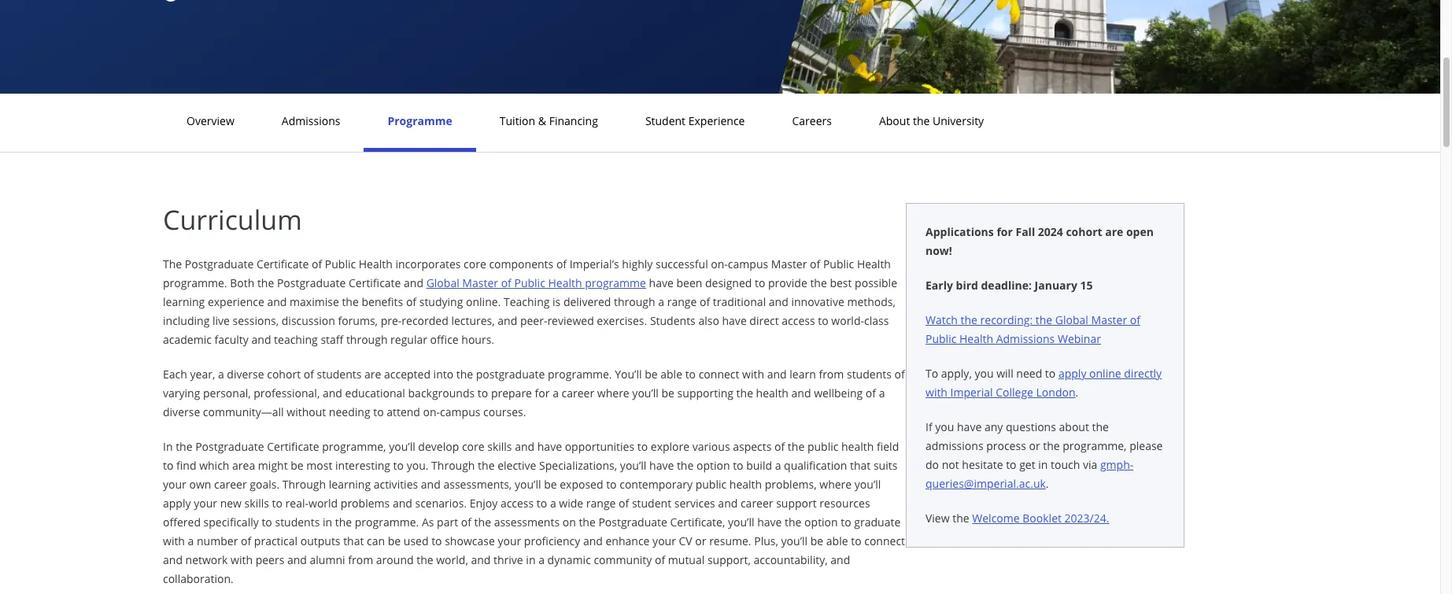 Task type: vqa. For each thing, say whether or not it's contained in the screenshot.
topmost RANGE
yes



Task type: locate. For each thing, give the bounding box(es) containing it.
programme.
[[163, 276, 227, 291], [548, 367, 612, 382], [355, 515, 419, 530]]

experience
[[208, 294, 264, 309]]

0 vertical spatial range
[[667, 294, 697, 309]]

staff
[[321, 332, 344, 347]]

programme. left you'll
[[548, 367, 612, 382]]

applications
[[926, 224, 994, 239]]

programme
[[388, 113, 453, 128]]

1 horizontal spatial that
[[850, 458, 871, 473]]

about
[[1059, 420, 1090, 435]]

1 vertical spatial campus
[[440, 405, 481, 420]]

0 vertical spatial apply
[[1059, 366, 1087, 381]]

highly
[[622, 257, 653, 272]]

explore
[[651, 439, 690, 454]]

campus up designed
[[728, 257, 769, 272]]

you left "will"
[[975, 366, 994, 381]]

master up online.
[[462, 276, 498, 291]]

0 vertical spatial master
[[772, 257, 807, 272]]

the postgraduate certificate of public health incorporates core components of imperial's highly successful on-campus master of public health programme. both the postgraduate certificate and
[[163, 257, 891, 291]]

programme. up can
[[355, 515, 419, 530]]

2 horizontal spatial career
[[741, 496, 774, 511]]

0 horizontal spatial campus
[[440, 405, 481, 420]]

0 horizontal spatial global
[[426, 276, 460, 291]]

deadline:
[[982, 278, 1032, 293]]

for inside applications for fall 2024 cohort are open now!
[[997, 224, 1013, 239]]

0 horizontal spatial for
[[535, 386, 550, 401]]

each
[[163, 367, 187, 382]]

also
[[699, 313, 720, 328]]

backgrounds
[[408, 386, 475, 401]]

1 vertical spatial global
[[1056, 313, 1089, 328]]

qualification
[[784, 458, 848, 473]]

in down world in the left bottom of the page
[[323, 515, 332, 530]]

london
[[1037, 385, 1076, 400]]

1 vertical spatial through
[[282, 477, 326, 492]]

1 vertical spatial admissions
[[997, 331, 1055, 346]]

live
[[213, 313, 230, 328]]

certificate up might
[[267, 439, 319, 454]]

0 vertical spatial core
[[464, 257, 486, 272]]

in right get
[[1039, 457, 1048, 472]]

global up webinar
[[1056, 313, 1089, 328]]

2 horizontal spatial in
[[1039, 457, 1048, 472]]

connect inside the each year, a diverse cohort of students are accepted into the postgraduate programme. you'll be able to connect with and learn from students of varying personal, professional, and educational backgrounds to prepare for a career where you'll be supporting the health and wellbeing of a diverse community—all without needing to attend on-campus courses.
[[699, 367, 740, 382]]

a down offered
[[188, 534, 194, 549]]

on- up designed
[[711, 257, 728, 272]]

watch the recording: the global master of public health admissions webinar
[[926, 313, 1141, 346]]

0 vertical spatial public
[[808, 439, 839, 454]]

area
[[232, 458, 255, 473]]

0 horizontal spatial on-
[[423, 405, 440, 420]]

skills
[[488, 439, 512, 454], [245, 496, 269, 511]]

0 vertical spatial or
[[1030, 439, 1041, 454]]

0 vertical spatial admissions
[[282, 113, 341, 128]]

you'll down you'll
[[633, 386, 659, 401]]

to
[[755, 276, 766, 291], [818, 313, 829, 328], [1046, 366, 1056, 381], [686, 367, 696, 382], [478, 386, 488, 401], [373, 405, 384, 420], [638, 439, 648, 454], [1006, 457, 1017, 472], [163, 458, 174, 473], [393, 458, 404, 473], [733, 458, 744, 473], [606, 477, 617, 492], [272, 496, 283, 511], [537, 496, 547, 511], [262, 515, 272, 530], [841, 515, 852, 530], [432, 534, 442, 549], [851, 534, 862, 549]]

master up provide
[[772, 257, 807, 272]]

which
[[199, 458, 229, 473]]

admissions link
[[277, 113, 345, 128]]

or inside in the postgraduate certificate programme, you'll develop core skills and have opportunities to explore various aspects of the public health field to find which area might be most interesting to you. through the elective specializations, you'll have the option to build a qualification that suits your own career goals. through learning activities and assessments, you'll be exposed to contemporary public health problems, where you'll apply your new skills to real-world problems and scenarios. enjoy access to a wide range of student services and career support resources offered specifically to students in the programme. as part of the assessments on the postgraduate certificate, you'll have the option to graduate with a number of practical outputs that can be used to showcase your proficiency and enhance your cv or resume. plus, you'll be able to connect and network with peers and alumni from around the world, and thrive in a dynamic community of mutual support, accountability, and collaboration.
[[696, 534, 707, 549]]

proficiency
[[524, 534, 581, 549]]

cohort inside the each year, a diverse cohort of students are accepted into the postgraduate programme. you'll be able to connect with and learn from students of varying personal, professional, and educational backgrounds to prepare for a career where you'll be supporting the health and wellbeing of a diverse community—all without needing to attend on-campus courses.
[[267, 367, 301, 382]]

showcase
[[445, 534, 495, 549]]

of up maximise
[[312, 257, 322, 272]]

components
[[489, 257, 554, 272]]

0 vertical spatial diverse
[[227, 367, 264, 382]]

tuition
[[500, 113, 536, 128]]

0 horizontal spatial in
[[323, 515, 332, 530]]

that
[[850, 458, 871, 473], [343, 534, 364, 549]]

and right accountability,
[[831, 553, 851, 568]]

1 horizontal spatial career
[[562, 386, 595, 401]]

maximise
[[290, 294, 339, 309]]

1 vertical spatial programme.
[[548, 367, 612, 382]]

0 horizontal spatial range
[[586, 496, 616, 511]]

1 horizontal spatial cohort
[[1066, 224, 1103, 239]]

1 vertical spatial access
[[501, 496, 534, 511]]

through
[[432, 458, 475, 473], [282, 477, 326, 492]]

0 horizontal spatial option
[[697, 458, 730, 473]]

1 vertical spatial or
[[696, 534, 707, 549]]

from inside the each year, a diverse cohort of students are accepted into the postgraduate programme. you'll be able to connect with and learn from students of varying personal, professional, and educational backgrounds to prepare for a career where you'll be supporting the health and wellbeing of a diverse community—all without needing to attend on-campus courses.
[[819, 367, 844, 382]]

delivered
[[564, 294, 611, 309]]

a inside have been designed to provide the best possible learning experience and maximise the benefits of studying online. teaching is delivered through a range of traditional and innovative methods, including live sessions, discussion forums, pre-recorded lectures, and peer-reviewed exercises. students also have direct access to world-class academic faculty and teaching staff through regular office hours.
[[658, 294, 665, 309]]

0 horizontal spatial apply
[[163, 496, 191, 511]]

offered
[[163, 515, 201, 530]]

0 horizontal spatial connect
[[699, 367, 740, 382]]

1 horizontal spatial campus
[[728, 257, 769, 272]]

each year, a diverse cohort of students are accepted into the postgraduate programme. you'll be able to connect with and learn from students of varying personal, professional, and educational backgrounds to prepare for a career where you'll be supporting the health and wellbeing of a diverse community—all without needing to attend on-campus courses.
[[163, 367, 905, 420]]

of down specifically
[[241, 534, 251, 549]]

to left prepare
[[478, 386, 488, 401]]

1 horizontal spatial on-
[[711, 257, 728, 272]]

to up practical
[[262, 515, 272, 530]]

or inside if you have any questions about the admissions process or the programme, please do not hesitate to get in touch via
[[1030, 439, 1041, 454]]

1 horizontal spatial learning
[[329, 477, 371, 492]]

1 vertical spatial career
[[214, 477, 247, 492]]

university
[[933, 113, 984, 128]]

programme. inside 'the postgraduate certificate of public health incorporates core components of imperial's highly successful on-campus master of public health programme. both the postgraduate certificate and'
[[163, 276, 227, 291]]

skills down goals.
[[245, 496, 269, 511]]

skills up elective
[[488, 439, 512, 454]]

1 horizontal spatial programme,
[[1063, 439, 1127, 454]]

0 vertical spatial learning
[[163, 294, 205, 309]]

of right 'part'
[[461, 515, 472, 530]]

you'll down suits
[[855, 477, 881, 492]]

0 horizontal spatial through
[[282, 477, 326, 492]]

cohort for 2024
[[1066, 224, 1103, 239]]

access down innovative
[[782, 313, 815, 328]]

option down various
[[697, 458, 730, 473]]

not
[[942, 457, 960, 472]]

get
[[1020, 457, 1036, 472]]

on- inside 'the postgraduate certificate of public health incorporates core components of imperial's highly successful on-campus master of public health programme. both the postgraduate certificate and'
[[711, 257, 728, 272]]

a right prepare
[[553, 386, 559, 401]]

you'll
[[633, 386, 659, 401], [389, 439, 416, 454], [620, 458, 647, 473], [515, 477, 541, 492], [855, 477, 881, 492], [728, 515, 755, 530], [782, 534, 808, 549]]

postgraduate up both
[[185, 257, 254, 272]]

watch the recording: the global master of public health admissions webinar link
[[926, 313, 1141, 346]]

public up maximise
[[325, 257, 356, 272]]

you'll
[[615, 367, 642, 382]]

public up services
[[696, 477, 727, 492]]

1 vertical spatial where
[[820, 477, 852, 492]]

learning up including
[[163, 294, 205, 309]]

questions
[[1006, 420, 1057, 435]]

range inside in the postgraduate certificate programme, you'll develop core skills and have opportunities to explore various aspects of the public health field to find which area might be most interesting to you. through the elective specializations, you'll have the option to build a qualification that suits your own career goals. through learning activities and assessments, you'll be exposed to contemporary public health problems, where you'll apply your new skills to real-world problems and scenarios. enjoy access to a wide range of student services and career support resources offered specifically to students in the programme. as part of the assessments on the postgraduate certificate, you'll have the option to graduate with a number of practical outputs that can be used to showcase your proficiency and enhance your cv or resume. plus, you'll be able to connect and network with peers and alumni from around the world, and thrive in a dynamic community of mutual support, accountability, and collaboration.
[[586, 496, 616, 511]]

field
[[877, 439, 899, 454]]

gmph- queries@imperial.ac.uk link
[[926, 457, 1134, 491]]

able inside in the postgraduate certificate programme, you'll develop core skills and have opportunities to explore various aspects of the public health field to find which area might be most interesting to you. through the elective specializations, you'll have the option to build a qualification that suits your own career goals. through learning activities and assessments, you'll be exposed to contemporary public health problems, where you'll apply your new skills to real-world problems and scenarios. enjoy access to a wide range of student services and career support resources offered specifically to students in the programme. as part of the assessments on the postgraduate certificate, you'll have the option to graduate with a number of practical outputs that can be used to showcase your proficiency and enhance your cv or resume. plus, you'll be able to connect and network with peers and alumni from around the world, and thrive in a dynamic community of mutual support, accountability, and collaboration.
[[827, 534, 848, 549]]

cohort inside applications for fall 2024 cohort are open now!
[[1066, 224, 1103, 239]]

certificate up maximise
[[257, 257, 309, 272]]

to left get
[[1006, 457, 1017, 472]]

develop
[[418, 439, 459, 454]]

1 horizontal spatial skills
[[488, 439, 512, 454]]

are left open at the top of the page
[[1106, 224, 1124, 239]]

is
[[553, 294, 561, 309]]

enhance
[[606, 534, 650, 549]]

core inside 'the postgraduate certificate of public health incorporates core components of imperial's highly successful on-campus master of public health programme. both the postgraduate certificate and'
[[464, 257, 486, 272]]

problems,
[[765, 477, 817, 492]]

0 horizontal spatial diverse
[[163, 405, 200, 420]]

resume.
[[710, 534, 752, 549]]

0 horizontal spatial that
[[343, 534, 364, 549]]

courses.
[[484, 405, 526, 420]]

assessments
[[494, 515, 560, 530]]

1 horizontal spatial through
[[614, 294, 656, 309]]

various
[[693, 439, 730, 454]]

are up "educational"
[[365, 367, 381, 382]]

1 horizontal spatial able
[[827, 534, 848, 549]]

and down "incorporates"
[[404, 276, 424, 291]]

of
[[312, 257, 322, 272], [557, 257, 567, 272], [810, 257, 821, 272], [501, 276, 512, 291], [406, 294, 417, 309], [700, 294, 710, 309], [1131, 313, 1141, 328], [304, 367, 314, 382], [895, 367, 905, 382], [866, 386, 876, 401], [775, 439, 785, 454], [619, 496, 629, 511], [461, 515, 472, 530], [241, 534, 251, 549], [655, 553, 665, 568]]

on- inside the each year, a diverse cohort of students are accepted into the postgraduate programme. you'll be able to connect with and learn from students of varying personal, professional, and educational backgrounds to prepare for a career where you'll be supporting the health and wellbeing of a diverse community—all without needing to attend on-campus courses.
[[423, 405, 440, 420]]

range inside have been designed to provide the best possible learning experience and maximise the benefits of studying online. teaching is delivered through a range of traditional and innovative methods, including live sessions, discussion forums, pre-recorded lectures, and peer-reviewed exercises. students also have direct access to world-class academic faculty and teaching staff through regular office hours.
[[667, 294, 697, 309]]

1 vertical spatial skills
[[245, 496, 269, 511]]

you inside if you have any questions about the admissions process or the programme, please do not hesitate to get in touch via
[[936, 420, 955, 435]]

postgraduate up maximise
[[277, 276, 346, 291]]

1 horizontal spatial where
[[820, 477, 852, 492]]

2 vertical spatial programme.
[[355, 515, 419, 530]]

1 horizontal spatial in
[[526, 553, 536, 568]]

faculty
[[215, 332, 249, 347]]

admissions
[[282, 113, 341, 128], [997, 331, 1055, 346]]

0 horizontal spatial able
[[661, 367, 683, 382]]

1 vertical spatial are
[[365, 367, 381, 382]]

cv
[[679, 534, 693, 549]]

and down sessions,
[[252, 332, 271, 347]]

1 horizontal spatial from
[[819, 367, 844, 382]]

for inside the each year, a diverse cohort of students are accepted into the postgraduate programme. you'll be able to connect with and learn from students of varying personal, professional, and educational backgrounds to prepare for a career where you'll be supporting the health and wellbeing of a diverse community—all without needing to attend on-campus courses.
[[535, 386, 550, 401]]

range down the exposed
[[586, 496, 616, 511]]

0 vertical spatial for
[[997, 224, 1013, 239]]

0 vertical spatial in
[[1039, 457, 1048, 472]]

0 vertical spatial access
[[782, 313, 815, 328]]

learning inside have been designed to provide the best possible learning experience and maximise the benefits of studying online. teaching is delivered through a range of traditional and innovative methods, including live sessions, discussion forums, pre-recorded lectures, and peer-reviewed exercises. students also have direct access to world-class academic faculty and teaching staff through regular office hours.
[[163, 294, 205, 309]]

programme, inside if you have any questions about the admissions process or the programme, please do not hesitate to get in touch via
[[1063, 439, 1127, 454]]

community—all
[[203, 405, 284, 420]]

1 vertical spatial cohort
[[267, 367, 301, 382]]

support
[[777, 496, 817, 511]]

programme,
[[1063, 439, 1127, 454], [322, 439, 386, 454]]

2 horizontal spatial master
[[1092, 313, 1128, 328]]

on- down backgrounds
[[423, 405, 440, 420]]

watch
[[926, 313, 958, 328]]

1 horizontal spatial .
[[1076, 385, 1079, 400]]

0 horizontal spatial you
[[936, 420, 955, 435]]

a right year,
[[218, 367, 224, 382]]

a up students
[[658, 294, 665, 309]]

and up sessions,
[[267, 294, 287, 309]]

0 horizontal spatial programme,
[[322, 439, 386, 454]]

most
[[307, 458, 333, 473]]

cohort up "professional,"
[[267, 367, 301, 382]]

0 horizontal spatial or
[[696, 534, 707, 549]]

master inside watch the recording: the global master of public health admissions webinar
[[1092, 313, 1128, 328]]

0 vertical spatial health
[[756, 386, 789, 401]]

collaboration.
[[163, 572, 234, 587]]

programme. inside in the postgraduate certificate programme, you'll develop core skills and have opportunities to explore various aspects of the public health field to find which area might be most interesting to you. through the elective specializations, you'll have the option to build a qualification that suits your own career goals. through learning activities and assessments, you'll be exposed to contemporary public health problems, where you'll apply your new skills to real-world problems and scenarios. enjoy access to a wide range of student services and career support resources offered specifically to students in the programme. as part of the assessments on the postgraduate certificate, you'll have the option to graduate with a number of practical outputs that can be used to showcase your proficiency and enhance your cv or resume. plus, you'll be able to connect and network with peers and alumni from around the world, and thrive in a dynamic community of mutual support, accountability, and collaboration.
[[355, 515, 419, 530]]

1 horizontal spatial are
[[1106, 224, 1124, 239]]

1 horizontal spatial diverse
[[227, 367, 264, 382]]

class
[[865, 313, 889, 328]]

campus inside 'the postgraduate certificate of public health incorporates core components of imperial's highly successful on-campus master of public health programme. both the postgraduate certificate and'
[[728, 257, 769, 272]]

0 vertical spatial where
[[597, 386, 630, 401]]

admissions inside watch the recording: the global master of public health admissions webinar
[[997, 331, 1055, 346]]

global master of public health programme link
[[426, 276, 646, 291]]

imperial
[[951, 385, 993, 400]]

in inside if you have any questions about the admissions process or the programme, please do not hesitate to get in touch via
[[1039, 457, 1048, 472]]

that left suits
[[850, 458, 871, 473]]

or
[[1030, 439, 1041, 454], [696, 534, 707, 549]]

where inside the each year, a diverse cohort of students are accepted into the postgraduate programme. you'll be able to connect with and learn from students of varying personal, professional, and educational backgrounds to prepare for a career where you'll be supporting the health and wellbeing of a diverse community—all without needing to attend on-campus courses.
[[597, 386, 630, 401]]

tuition & financing link
[[495, 113, 603, 128]]

through
[[614, 294, 656, 309], [346, 332, 388, 347]]

health inside the each year, a diverse cohort of students are accepted into the postgraduate programme. you'll be able to connect with and learn from students of varying personal, professional, and educational backgrounds to prepare for a career where you'll be supporting the health and wellbeing of a diverse community—all without needing to attend on-campus courses.
[[756, 386, 789, 401]]

the inside 'the postgraduate certificate of public health incorporates core components of imperial's highly successful on-campus master of public health programme. both the postgraduate certificate and'
[[257, 276, 274, 291]]

health down build
[[730, 477, 762, 492]]

0 vertical spatial connect
[[699, 367, 740, 382]]

core for skills
[[462, 439, 485, 454]]

1 horizontal spatial for
[[997, 224, 1013, 239]]

to left real-
[[272, 496, 283, 511]]

programme. inside the each year, a diverse cohort of students are accepted into the postgraduate programme. you'll be able to connect with and learn from students of varying personal, professional, and educational backgrounds to prepare for a career where you'll be supporting the health and wellbeing of a diverse community—all without needing to attend on-campus courses.
[[548, 367, 612, 382]]

a right wellbeing
[[879, 386, 885, 401]]

cohort for diverse
[[267, 367, 301, 382]]

1 vertical spatial .
[[1046, 476, 1049, 491]]

to
[[926, 366, 939, 381]]

1 horizontal spatial global
[[1056, 313, 1089, 328]]

health
[[359, 257, 393, 272], [857, 257, 891, 272], [548, 276, 582, 291], [960, 331, 994, 346]]

online.
[[466, 294, 501, 309]]

&
[[538, 113, 546, 128]]

career up opportunities
[[562, 386, 595, 401]]

are
[[1106, 224, 1124, 239], [365, 367, 381, 382]]

you'll down elective
[[515, 477, 541, 492]]

recording:
[[981, 313, 1033, 328]]

learning inside in the postgraduate certificate programme, you'll develop core skills and have opportunities to explore various aspects of the public health field to find which area might be most interesting to you. through the elective specializations, you'll have the option to build a qualification that suits your own career goals. through learning activities and assessments, you'll be exposed to contemporary public health problems, where you'll apply your new skills to real-world problems and scenarios. enjoy access to a wide range of student services and career support resources offered specifically to students in the programme. as part of the assessments on the postgraduate certificate, you'll have the option to graduate with a number of practical outputs that can be used to showcase your proficiency and enhance your cv or resume. plus, you'll be able to connect and network with peers and alumni from around the world, and thrive in a dynamic community of mutual support, accountability, and collaboration.
[[329, 477, 371, 492]]

through up exercises.
[[614, 294, 656, 309]]

0 horizontal spatial .
[[1046, 476, 1049, 491]]

0 vertical spatial skills
[[488, 439, 512, 454]]

connect down graduate
[[865, 534, 906, 549]]

1 horizontal spatial master
[[772, 257, 807, 272]]

. up booklet
[[1046, 476, 1049, 491]]

have been designed to provide the best possible learning experience and maximise the benefits of studying online. teaching is delivered through a range of traditional and innovative methods, including live sessions, discussion forums, pre-recorded lectures, and peer-reviewed exercises. students also have direct access to world-class academic faculty and teaching staff through regular office hours.
[[163, 276, 898, 347]]

and inside 'the postgraduate certificate of public health incorporates core components of imperial's highly successful on-campus master of public health programme. both the postgraduate certificate and'
[[404, 276, 424, 291]]

1 vertical spatial through
[[346, 332, 388, 347]]

with inside the each year, a diverse cohort of students are accepted into the postgraduate programme. you'll be able to connect with and learn from students of varying personal, professional, and educational backgrounds to prepare for a career where you'll be supporting the health and wellbeing of a diverse community—all without needing to attend on-campus courses.
[[743, 367, 765, 382]]

career down build
[[741, 496, 774, 511]]

1 horizontal spatial access
[[782, 313, 815, 328]]

apply inside in the postgraduate certificate programme, you'll develop core skills and have opportunities to explore various aspects of the public health field to find which area might be most interesting to you. through the elective specializations, you'll have the option to build a qualification that suits your own career goals. through learning activities and assessments, you'll be exposed to contemporary public health problems, where you'll apply your new skills to real-world problems and scenarios. enjoy access to a wide range of student services and career support resources offered specifically to students in the programme. as part of the assessments on the postgraduate certificate, you'll have the option to graduate with a number of practical outputs that can be used to showcase your proficiency and enhance your cv or resume. plus, you'll be able to connect and network with peers and alumni from around the world, and thrive in a dynamic community of mutual support, accountability, and collaboration.
[[163, 496, 191, 511]]

graduate
[[855, 515, 901, 530]]

1 horizontal spatial range
[[667, 294, 697, 309]]

1 vertical spatial connect
[[865, 534, 906, 549]]

0 horizontal spatial from
[[348, 553, 373, 568]]

1 vertical spatial apply
[[163, 496, 191, 511]]

core up online.
[[464, 257, 486, 272]]

0 horizontal spatial are
[[365, 367, 381, 382]]

range
[[667, 294, 697, 309], [586, 496, 616, 511]]

been
[[677, 276, 703, 291]]

learning down interesting
[[329, 477, 371, 492]]

0 horizontal spatial cohort
[[267, 367, 301, 382]]

programme. down the
[[163, 276, 227, 291]]

0 horizontal spatial access
[[501, 496, 534, 511]]

to right used
[[432, 534, 442, 549]]

1 vertical spatial core
[[462, 439, 485, 454]]

peers
[[256, 553, 285, 568]]

1 horizontal spatial through
[[432, 458, 475, 473]]

1 horizontal spatial option
[[805, 515, 838, 530]]

of inside watch the recording: the global master of public health admissions webinar
[[1131, 313, 1141, 328]]

diverse
[[227, 367, 264, 382], [163, 405, 200, 420]]

option down resources
[[805, 515, 838, 530]]

1 vertical spatial diverse
[[163, 405, 200, 420]]

are inside applications for fall 2024 cohort are open now!
[[1106, 224, 1124, 239]]

health left field
[[842, 439, 874, 454]]

diverse down varying
[[163, 405, 200, 420]]

option
[[697, 458, 730, 473], [805, 515, 838, 530]]

overview link
[[182, 113, 239, 128]]

fall
[[1016, 224, 1036, 239]]

0 vertical spatial able
[[661, 367, 683, 382]]

2023/24.
[[1065, 511, 1110, 526]]

public up teaching
[[515, 276, 546, 291]]

. for queries@imperial.ac.uk
[[1046, 476, 1049, 491]]

accepted
[[384, 367, 431, 382]]

certificate,
[[670, 515, 725, 530]]

1 horizontal spatial or
[[1030, 439, 1041, 454]]

core inside in the postgraduate certificate programme, you'll develop core skills and have opportunities to explore various aspects of the public health field to find which area might be most interesting to you. through the elective specializations, you'll have the option to build a qualification that suits your own career goals. through learning activities and assessments, you'll be exposed to contemporary public health problems, where you'll apply your new skills to real-world problems and scenarios. enjoy access to a wide range of student services and career support resources offered specifically to students in the programme. as part of the assessments on the postgraduate certificate, you'll have the option to graduate with a number of practical outputs that can be used to showcase your proficiency and enhance your cv or resume. plus, you'll be able to connect and network with peers and alumni from around the world, and thrive in a dynamic community of mutual support, accountability, and collaboration.
[[462, 439, 485, 454]]

0 vertical spatial campus
[[728, 257, 769, 272]]

status
[[906, 0, 1278, 41]]

for right prepare
[[535, 386, 550, 401]]

to right the exposed
[[606, 477, 617, 492]]

cohort
[[1066, 224, 1103, 239], [267, 367, 301, 382]]

imperial's
[[570, 257, 619, 272]]

career up the new on the bottom left of page
[[214, 477, 247, 492]]

1 vertical spatial public
[[696, 477, 727, 492]]

public up qualification
[[808, 439, 839, 454]]

and up scenarios.
[[421, 477, 441, 492]]

and up needing
[[323, 386, 342, 401]]

in right "thrive"
[[526, 553, 536, 568]]

0 vertical spatial through
[[432, 458, 475, 473]]

0 vertical spatial are
[[1106, 224, 1124, 239]]

1 horizontal spatial you
[[975, 366, 994, 381]]

from up wellbeing
[[819, 367, 844, 382]]

1 vertical spatial range
[[586, 496, 616, 511]]



Task type: describe. For each thing, give the bounding box(es) containing it.
0 horizontal spatial master
[[462, 276, 498, 291]]

and up elective
[[515, 439, 535, 454]]

to left explore
[[638, 439, 648, 454]]

0 vertical spatial you
[[975, 366, 994, 381]]

1 vertical spatial in
[[323, 515, 332, 530]]

be left supporting
[[662, 386, 675, 401]]

supporting
[[678, 386, 734, 401]]

and right services
[[718, 496, 738, 511]]

early bird deadline: january 15
[[926, 278, 1093, 293]]

able inside the each year, a diverse cohort of students are accepted into the postgraduate programme. you'll be able to connect with and learn from students of varying personal, professional, and educational backgrounds to prepare for a career where you'll be supporting the health and wellbeing of a diverse community—all without needing to attend on-campus courses.
[[661, 367, 683, 382]]

public up best
[[824, 257, 855, 272]]

have down traditional
[[722, 313, 747, 328]]

you'll up contemporary
[[620, 458, 647, 473]]

to left find
[[163, 458, 174, 473]]

have down successful
[[649, 276, 674, 291]]

to down graduate
[[851, 534, 862, 549]]

to down innovative
[[818, 313, 829, 328]]

new
[[220, 496, 242, 511]]

. for online
[[1076, 385, 1079, 400]]

with down offered
[[163, 534, 185, 549]]

aspects
[[733, 439, 772, 454]]

and left "peer-"
[[498, 313, 518, 328]]

of up global master of public health programme
[[557, 257, 567, 272]]

to up london
[[1046, 366, 1056, 381]]

designed
[[706, 276, 752, 291]]

a down the "proficiency"
[[539, 553, 545, 568]]

to apply, you will need to
[[926, 366, 1059, 381]]

the
[[163, 257, 182, 272]]

might
[[258, 458, 288, 473]]

be left most
[[291, 458, 304, 473]]

postgraduate up area
[[195, 439, 264, 454]]

queries@imperial.ac.uk
[[926, 476, 1046, 491]]

suits
[[874, 458, 898, 473]]

mutual
[[668, 553, 705, 568]]

to inside if you have any questions about the admissions process or the programme, please do not hesitate to get in touch via
[[1006, 457, 1017, 472]]

global master of public health programme
[[426, 276, 646, 291]]

to up supporting
[[686, 367, 696, 382]]

apply,
[[942, 366, 972, 381]]

apply online directly with imperial college london
[[926, 366, 1162, 400]]

and left learn
[[767, 367, 787, 382]]

master inside 'the postgraduate certificate of public health incorporates core components of imperial's highly successful on-campus master of public health programme. both the postgraduate certificate and'
[[772, 257, 807, 272]]

are inside the each year, a diverse cohort of students are accepted into the postgraduate programme. you'll be able to connect with and learn from students of varying personal, professional, and educational backgrounds to prepare for a career where you'll be supporting the health and wellbeing of a diverse community—all without needing to attend on-campus courses.
[[365, 367, 381, 382]]

to left build
[[733, 458, 744, 473]]

of right wellbeing
[[866, 386, 876, 401]]

where inside in the postgraduate certificate programme, you'll develop core skills and have opportunities to explore various aspects of the public health field to find which area might be most interesting to you. through the elective specializations, you'll have the option to build a qualification that suits your own career goals. through learning activities and assessments, you'll be exposed to contemporary public health problems, where you'll apply your new skills to real-world problems and scenarios. enjoy access to a wide range of student services and career support resources offered specifically to students in the programme. as part of the assessments on the postgraduate certificate, you'll have the option to graduate with a number of practical outputs that can be used to showcase your proficiency and enhance your cv or resume. plus, you'll be able to connect and network with peers and alumni from around the world, and thrive in a dynamic community of mutual support, accountability, and collaboration.
[[820, 477, 852, 492]]

programme, inside in the postgraduate certificate programme, you'll develop core skills and have opportunities to explore various aspects of the public health field to find which area might be most interesting to you. through the elective specializations, you'll have the option to build a qualification that suits your own career goals. through learning activities and assessments, you'll be exposed to contemporary public health problems, where you'll apply your new skills to real-world problems and scenarios. enjoy access to a wide range of student services and career support resources offered specifically to students in the programme. as part of the assessments on the postgraduate certificate, you'll have the option to graduate with a number of practical outputs that can be used to showcase your proficiency and enhance your cv or resume. plus, you'll be able to connect and network with peers and alumni from around the world, and thrive in a dynamic community of mutual support, accountability, and collaboration.
[[322, 439, 386, 454]]

you'll up accountability,
[[782, 534, 808, 549]]

forums,
[[338, 313, 378, 328]]

access inside in the postgraduate certificate programme, you'll develop core skills and have opportunities to explore various aspects of the public health field to find which area might be most interesting to you. through the elective specializations, you'll have the option to build a qualification that suits your own career goals. through learning activities and assessments, you'll be exposed to contemporary public health problems, where you'll apply your new skills to real-world problems and scenarios. enjoy access to a wide range of student services and career support resources offered specifically to students in the programme. as part of the assessments on the postgraduate certificate, you'll have the option to graduate with a number of practical outputs that can be used to showcase your proficiency and enhance your cv or resume. plus, you'll be able to connect and network with peers and alumni from around the world, and thrive in a dynamic community of mutual support, accountability, and collaboration.
[[501, 496, 534, 511]]

goals.
[[250, 477, 280, 492]]

health inside watch the recording: the global master of public health admissions webinar
[[960, 331, 994, 346]]

students up wellbeing
[[847, 367, 892, 382]]

students inside in the postgraduate certificate programme, you'll develop core skills and have opportunities to explore various aspects of the public health field to find which area might be most interesting to you. through the elective specializations, you'll have the option to build a qualification that suits your own career goals. through learning activities and assessments, you'll be exposed to contemporary public health problems, where you'll apply your new skills to real-world problems and scenarios. enjoy access to a wide range of student services and career support resources offered specifically to students in the programme. as part of the assessments on the postgraduate certificate, you'll have the option to graduate with a number of practical outputs that can be used to showcase your proficiency and enhance your cv or resume. plus, you'll be able to connect and network with peers and alumni from around the world, and thrive in a dynamic community of mutual support, accountability, and collaboration.
[[275, 515, 320, 530]]

you'll up you.
[[389, 439, 416, 454]]

apply inside apply online directly with imperial college london
[[1059, 366, 1087, 381]]

your left the cv
[[653, 534, 676, 549]]

contemporary
[[620, 477, 693, 492]]

find
[[176, 458, 196, 473]]

global inside watch the recording: the global master of public health admissions webinar
[[1056, 313, 1089, 328]]

core for components
[[464, 257, 486, 272]]

teaching
[[274, 332, 318, 347]]

of up recorded
[[406, 294, 417, 309]]

recorded
[[402, 313, 449, 328]]

to left provide
[[755, 276, 766, 291]]

your down 'own' at left bottom
[[194, 496, 217, 511]]

of left student
[[619, 496, 629, 511]]

health up benefits
[[359, 257, 393, 272]]

provide
[[769, 276, 808, 291]]

2 vertical spatial in
[[526, 553, 536, 568]]

public inside watch the recording: the global master of public health admissions webinar
[[926, 331, 957, 346]]

academic
[[163, 332, 212, 347]]

world-
[[832, 313, 865, 328]]

year,
[[190, 367, 215, 382]]

benefits
[[362, 294, 403, 309]]

of up "professional,"
[[304, 367, 314, 382]]

welcome
[[973, 511, 1020, 526]]

1 horizontal spatial public
[[808, 439, 839, 454]]

0 vertical spatial certificate
[[257, 257, 309, 272]]

have up plus,
[[758, 515, 782, 530]]

and up the dynamic
[[583, 534, 603, 549]]

connect inside in the postgraduate certificate programme, you'll develop core skills and have opportunities to explore various aspects of the public health field to find which area might be most interesting to you. through the elective specializations, you'll have the option to build a qualification that suits your own career goals. through learning activities and assessments, you'll be exposed to contemporary public health problems, where you'll apply your new skills to real-world problems and scenarios. enjoy access to a wide range of student services and career support resources offered specifically to students in the programme. as part of the assessments on the postgraduate certificate, you'll have the option to graduate with a number of practical outputs that can be used to showcase your proficiency and enhance your cv or resume. plus, you'll be able to connect and network with peers and alumni from around the world, and thrive in a dynamic community of mutual support, accountability, and collaboration.
[[865, 534, 906, 549]]

have up contemporary
[[650, 458, 674, 473]]

around
[[376, 553, 414, 568]]

specializations,
[[539, 458, 617, 473]]

certificate inside in the postgraduate certificate programme, you'll develop core skills and have opportunities to explore various aspects of the public health field to find which area might be most interesting to you. through the elective specializations, you'll have the option to build a qualification that suits your own career goals. through learning activities and assessments, you'll be exposed to contemporary public health problems, where you'll apply your new skills to real-world problems and scenarios. enjoy access to a wide range of student services and career support resources offered specifically to students in the programme. as part of the assessments on the postgraduate certificate, you'll have the option to graduate with a number of practical outputs that can be used to showcase your proficiency and enhance your cv or resume. plus, you'll be able to connect and network with peers and alumni from around the world, and thrive in a dynamic community of mutual support, accountability, and collaboration.
[[267, 439, 319, 454]]

0 vertical spatial global
[[426, 276, 460, 291]]

health up is
[[548, 276, 582, 291]]

of up also
[[700, 294, 710, 309]]

with left peers
[[231, 553, 253, 568]]

and down activities
[[393, 496, 412, 511]]

prepare
[[491, 386, 532, 401]]

into
[[434, 367, 454, 382]]

on
[[563, 515, 576, 530]]

with inside apply online directly with imperial college london
[[926, 385, 948, 400]]

possible
[[855, 276, 898, 291]]

accountability,
[[754, 553, 828, 568]]

health up possible
[[857, 257, 891, 272]]

students
[[650, 313, 696, 328]]

postgraduate up enhance
[[599, 515, 668, 530]]

number
[[197, 534, 238, 549]]

0 horizontal spatial through
[[346, 332, 388, 347]]

office
[[430, 332, 459, 347]]

and down learn
[[792, 386, 811, 401]]

exercises.
[[597, 313, 647, 328]]

to up activities
[[393, 458, 404, 473]]

0 horizontal spatial skills
[[245, 496, 269, 511]]

0 horizontal spatial career
[[214, 477, 247, 492]]

online
[[1090, 366, 1122, 381]]

0 vertical spatial that
[[850, 458, 871, 473]]

2 vertical spatial career
[[741, 496, 774, 511]]

please
[[1130, 439, 1163, 454]]

welcome booklet 2023/24. link
[[973, 511, 1110, 526]]

2 vertical spatial health
[[730, 477, 762, 492]]

of left mutual
[[655, 553, 665, 568]]

college
[[996, 385, 1034, 400]]

a left the 'wide'
[[550, 496, 556, 511]]

regular
[[391, 332, 428, 347]]

you'll inside the each year, a diverse cohort of students are accepted into the postgraduate programme. you'll be able to connect with and learn from students of varying personal, professional, and educational backgrounds to prepare for a career where you'll be supporting the health and wellbeing of a diverse community—all without needing to attend on-campus courses.
[[633, 386, 659, 401]]

wide
[[559, 496, 584, 511]]

needing
[[329, 405, 371, 420]]

be right you'll
[[645, 367, 658, 382]]

part
[[437, 515, 458, 530]]

used
[[404, 534, 429, 549]]

gmph- queries@imperial.ac.uk
[[926, 457, 1134, 491]]

own
[[189, 477, 211, 492]]

0 vertical spatial through
[[614, 294, 656, 309]]

network
[[186, 553, 228, 568]]

be right can
[[388, 534, 401, 549]]

do
[[926, 457, 939, 472]]

both
[[230, 276, 255, 291]]

and down showcase
[[471, 553, 491, 568]]

from inside in the postgraduate certificate programme, you'll develop core skills and have opportunities to explore various aspects of the public health field to find which area might be most interesting to you. through the elective specializations, you'll have the option to build a qualification that suits your own career goals. through learning activities and assessments, you'll be exposed to contemporary public health problems, where you'll apply your new skills to real-world problems and scenarios. enjoy access to a wide range of student services and career support resources offered specifically to students in the programme. as part of the assessments on the postgraduate certificate, you'll have the option to graduate with a number of practical outputs that can be used to showcase your proficiency and enhance your cv or resume. plus, you'll be able to connect and network with peers and alumni from around the world, and thrive in a dynamic community of mutual support, accountability, and collaboration.
[[348, 553, 373, 568]]

of left to
[[895, 367, 905, 382]]

your up "thrive"
[[498, 534, 521, 549]]

have up 'specializations,'
[[538, 439, 562, 454]]

if you have any questions about the admissions process or the programme, please do not hesitate to get in touch via
[[926, 420, 1163, 472]]

1 vertical spatial certificate
[[349, 276, 401, 291]]

early
[[926, 278, 953, 293]]

process
[[987, 439, 1027, 454]]

1 vertical spatial health
[[842, 439, 874, 454]]

1 vertical spatial that
[[343, 534, 364, 549]]

and right peers
[[287, 553, 307, 568]]

student
[[646, 113, 686, 128]]

about the university
[[879, 113, 984, 128]]

will
[[997, 366, 1014, 381]]

professional,
[[254, 386, 320, 401]]

admissions
[[926, 439, 984, 454]]

studying
[[419, 294, 463, 309]]

reviewed
[[548, 313, 594, 328]]

to down resources
[[841, 515, 852, 530]]

of up innovative
[[810, 257, 821, 272]]

be up accountability,
[[811, 534, 824, 549]]

problems
[[341, 496, 390, 511]]

without
[[287, 405, 326, 420]]

to up assessments
[[537, 496, 547, 511]]

webinar
[[1058, 331, 1102, 346]]

programme link
[[383, 113, 457, 128]]

any
[[985, 420, 1003, 435]]

financing
[[549, 113, 598, 128]]

in
[[163, 439, 173, 454]]

careers link
[[788, 113, 837, 128]]

apply online directly with imperial college london link
[[926, 366, 1162, 400]]

alumni
[[310, 553, 345, 568]]

in the postgraduate certificate programme, you'll develop core skills and have opportunities to explore various aspects of the public health field to find which area might be most interesting to you. through the elective specializations, you'll have the option to build a qualification that suits your own career goals. through learning activities and assessments, you'll be exposed to contemporary public health problems, where you'll apply your new skills to real-world problems and scenarios. enjoy access to a wide range of student services and career support resources offered specifically to students in the programme. as part of the assessments on the postgraduate certificate, you'll have the option to graduate with a number of practical outputs that can be used to showcase your proficiency and enhance your cv or resume. plus, you'll be able to connect and network with peers and alumni from around the world, and thrive in a dynamic community of mutual support, accountability, and collaboration.
[[163, 439, 906, 587]]

of down components
[[501, 276, 512, 291]]

a right build
[[775, 458, 781, 473]]

you'll up resume.
[[728, 515, 755, 530]]

experience
[[689, 113, 745, 128]]

career inside the each year, a diverse cohort of students are accepted into the postgraduate programme. you'll be able to connect with and learn from students of varying personal, professional, and educational backgrounds to prepare for a career where you'll be supporting the health and wellbeing of a diverse community—all without needing to attend on-campus courses.
[[562, 386, 595, 401]]

to down "educational"
[[373, 405, 384, 420]]

of right "aspects" at right
[[775, 439, 785, 454]]

activities
[[374, 477, 418, 492]]

attend
[[387, 405, 420, 420]]

including
[[163, 313, 210, 328]]

0 horizontal spatial admissions
[[282, 113, 341, 128]]

students down staff
[[317, 367, 362, 382]]

world,
[[436, 553, 468, 568]]

have inside if you have any questions about the admissions process or the programme, please do not hesitate to get in touch via
[[958, 420, 982, 435]]

gmph-
[[1101, 457, 1134, 472]]

be left the exposed
[[544, 477, 557, 492]]

access inside have been designed to provide the best possible learning experience and maximise the benefits of studying online. teaching is delivered through a range of traditional and innovative methods, including live sessions, discussion forums, pre-recorded lectures, and peer-reviewed exercises. students also have direct access to world-class academic faculty and teaching staff through regular office hours.
[[782, 313, 815, 328]]

student
[[632, 496, 672, 511]]

and down provide
[[769, 294, 789, 309]]

and up collaboration.
[[163, 553, 183, 568]]

campus inside the each year, a diverse cohort of students are accepted into the postgraduate programme. you'll be able to connect with and learn from students of varying personal, professional, and educational backgrounds to prepare for a career where you'll be supporting the health and wellbeing of a diverse community—all without needing to attend on-campus courses.
[[440, 405, 481, 420]]

1 vertical spatial option
[[805, 515, 838, 530]]

your down find
[[163, 477, 186, 492]]

0 horizontal spatial public
[[696, 477, 727, 492]]

services
[[675, 496, 716, 511]]



